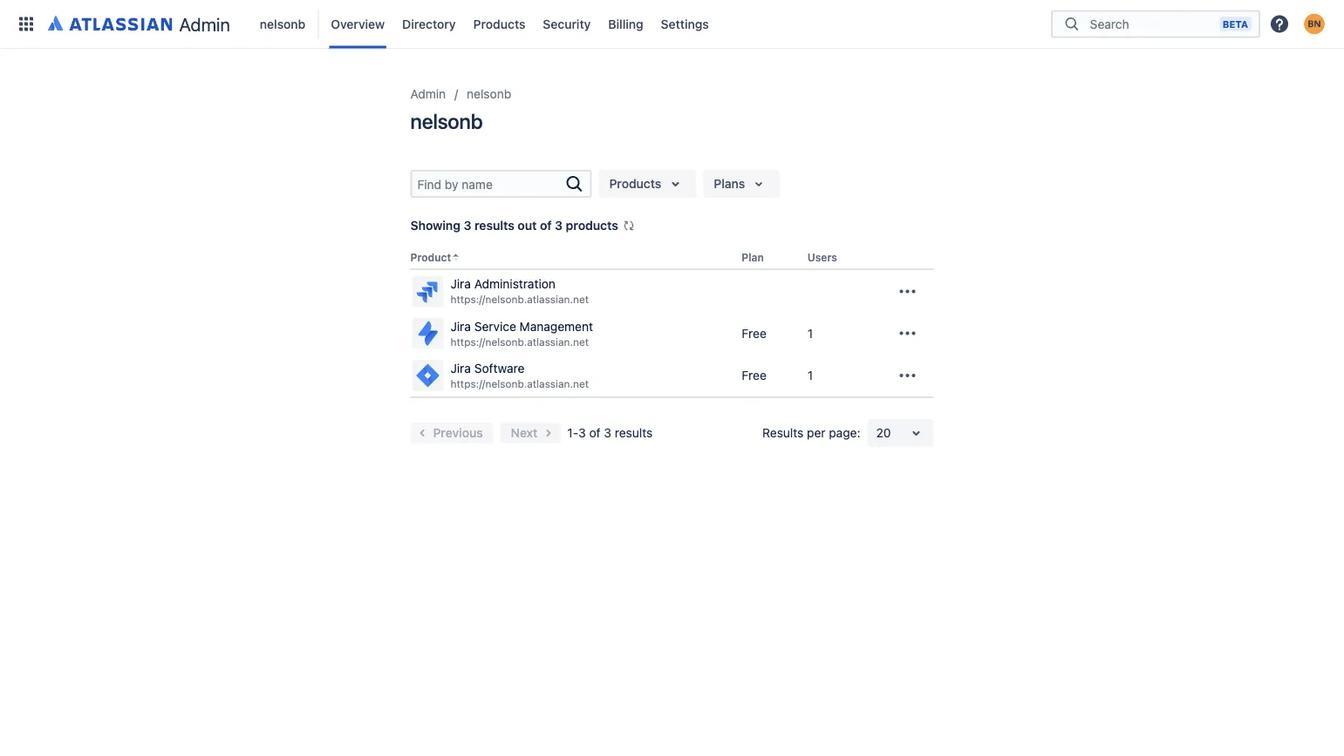 Task type: vqa. For each thing, say whether or not it's contained in the screenshot.
find
no



Task type: locate. For each thing, give the bounding box(es) containing it.
1 for https://nelsonb.atlassian.net
[[807, 368, 813, 383]]

0 vertical spatial products
[[473, 17, 525, 31]]

0 vertical spatial admin
[[179, 13, 230, 35]]

0 vertical spatial nelsonb
[[260, 17, 306, 31]]

2 https://nelsonb.atlassian.net from the top
[[451, 336, 589, 348]]

open image
[[906, 423, 927, 444]]

1 vertical spatial jira
[[451, 319, 471, 334]]

jira software https://nelsonb.atlassian.net
[[451, 361, 589, 390]]

nelsonb for top nelsonb link
[[260, 17, 306, 31]]

appswitcher icon image
[[16, 14, 37, 34]]

products up refresh image
[[609, 177, 661, 191]]

20
[[876, 426, 891, 440]]

0 horizontal spatial admin
[[179, 13, 230, 35]]

results left out
[[474, 218, 515, 233]]

product
[[410, 252, 451, 264]]

3 jira from the top
[[451, 361, 471, 376]]

software
[[474, 361, 525, 376]]

2 jira from the top
[[451, 319, 471, 334]]

0 vertical spatial free
[[742, 326, 767, 341]]

jira right jira software icon
[[451, 361, 471, 376]]

1 horizontal spatial admin
[[410, 87, 446, 101]]

0 vertical spatial nelsonb link
[[255, 10, 311, 38]]

free up results
[[742, 368, 767, 383]]

jira service management image
[[414, 320, 442, 348], [414, 320, 442, 348]]

3 https://nelsonb.atlassian.net from the top
[[451, 378, 589, 390]]

https://nelsonb.atlassian.net down service
[[451, 336, 589, 348]]

0 horizontal spatial admin link
[[42, 10, 237, 38]]

jira administration image
[[414, 278, 442, 306], [414, 278, 442, 306]]

admin
[[179, 13, 230, 35], [410, 87, 446, 101]]

showing
[[410, 218, 461, 233]]

1 free from the top
[[742, 326, 767, 341]]

3 right next 'icon'
[[578, 426, 586, 440]]

nelsonb for nelsonb link to the bottom
[[467, 87, 511, 101]]

0 vertical spatial admin link
[[42, 10, 237, 38]]

0 horizontal spatial results
[[474, 218, 515, 233]]

results right 1-
[[615, 426, 653, 440]]

1 vertical spatial nelsonb link
[[467, 84, 511, 105]]

nelsonb left the 'overview'
[[260, 17, 306, 31]]

admin inside global navigation element
[[179, 13, 230, 35]]

0 horizontal spatial nelsonb link
[[255, 10, 311, 38]]

admin link
[[42, 10, 237, 38], [410, 84, 446, 105]]

1 vertical spatial https://nelsonb.atlassian.net
[[451, 336, 589, 348]]

plan
[[742, 252, 764, 264]]

out
[[518, 218, 537, 233]]

jira software image
[[414, 362, 442, 390]]

jira service management https://nelsonb.atlassian.net
[[451, 319, 593, 348]]

jira software image
[[414, 362, 442, 390]]

2 vertical spatial nelsonb
[[410, 109, 483, 133]]

products
[[473, 17, 525, 31], [609, 177, 661, 191]]

1 horizontal spatial of
[[589, 426, 601, 440]]

products button
[[599, 170, 696, 198]]

1 vertical spatial nelsonb
[[467, 87, 511, 101]]

beta
[[1223, 18, 1248, 30]]

nelsonb link down the products link
[[467, 84, 511, 105]]

of right 1-
[[589, 426, 601, 440]]

https://nelsonb.atlassian.net
[[451, 294, 589, 306], [451, 336, 589, 348], [451, 378, 589, 390]]

page:
[[829, 426, 860, 440]]

products left security
[[473, 17, 525, 31]]

service
[[474, 319, 516, 334]]

per
[[807, 426, 826, 440]]

nelsonb
[[260, 17, 306, 31], [467, 87, 511, 101], [410, 109, 483, 133]]

free down plan
[[742, 326, 767, 341]]

jira inside jira software https://nelsonb.atlassian.net
[[451, 361, 471, 376]]

billing link
[[603, 10, 649, 38]]

jira
[[451, 277, 471, 291], [451, 319, 471, 334], [451, 361, 471, 376]]

1 vertical spatial admin link
[[410, 84, 446, 105]]

admin banner
[[0, 0, 1344, 49]]

free for https://nelsonb.atlassian.net
[[742, 368, 767, 383]]

jira left service
[[451, 319, 471, 334]]

plans button
[[703, 170, 780, 198]]

jira down 'product' on the left
[[451, 277, 471, 291]]

jira for jira service management
[[451, 319, 471, 334]]

1 jira from the top
[[451, 277, 471, 291]]

plans
[[714, 177, 745, 191]]

directory link
[[397, 10, 461, 38]]

overview
[[331, 17, 385, 31]]

1 https://nelsonb.atlassian.net from the top
[[451, 294, 589, 306]]

0 vertical spatial https://nelsonb.atlassian.net
[[451, 294, 589, 306]]

1 1 from the top
[[807, 326, 813, 341]]

1 horizontal spatial products
[[609, 177, 661, 191]]

2 vertical spatial jira
[[451, 361, 471, 376]]

2 1 from the top
[[807, 368, 813, 383]]

3 right out
[[555, 218, 563, 233]]

products inside global navigation element
[[473, 17, 525, 31]]

results per page:
[[762, 426, 860, 440]]

atlassian image
[[48, 12, 172, 33], [48, 12, 172, 33]]

1 vertical spatial free
[[742, 368, 767, 383]]

0 vertical spatial of
[[540, 218, 552, 233]]

of
[[540, 218, 552, 233], [589, 426, 601, 440]]

products inside dropdown button
[[609, 177, 661, 191]]

next image
[[538, 423, 559, 444]]

jira inside jira administration https://nelsonb.atlassian.net
[[451, 277, 471, 291]]

products link
[[468, 10, 531, 38]]

1 down users
[[807, 326, 813, 341]]

nelsonb down the products link
[[467, 87, 511, 101]]

https://nelsonb.atlassian.net for jira software
[[451, 378, 589, 390]]

0 horizontal spatial products
[[473, 17, 525, 31]]

1
[[807, 326, 813, 341], [807, 368, 813, 383]]

3
[[464, 218, 471, 233], [555, 218, 563, 233], [578, 426, 586, 440], [604, 426, 611, 440]]

2 free from the top
[[742, 368, 767, 383]]

0 vertical spatial jira
[[451, 277, 471, 291]]

1-3 of 3 results
[[567, 426, 653, 440]]

https://nelsonb.atlassian.net for jira administration
[[451, 294, 589, 306]]

3 right showing
[[464, 218, 471, 233]]

nelsonb up search text field
[[410, 109, 483, 133]]

https://nelsonb.atlassian.net down administration
[[451, 294, 589, 306]]

settings
[[661, 17, 709, 31]]

products for products dropdown button
[[609, 177, 661, 191]]

0 vertical spatial 1
[[807, 326, 813, 341]]

results
[[474, 218, 515, 233], [615, 426, 653, 440]]

directory
[[402, 17, 456, 31]]

of right out
[[540, 218, 552, 233]]

1 horizontal spatial nelsonb link
[[467, 84, 511, 105]]

jira inside jira service management https://nelsonb.atlassian.net
[[451, 319, 471, 334]]

1 up results per page:
[[807, 368, 813, 383]]

1 vertical spatial 1
[[807, 368, 813, 383]]

1 vertical spatial products
[[609, 177, 661, 191]]

free
[[742, 326, 767, 341], [742, 368, 767, 383]]

1 horizontal spatial results
[[615, 426, 653, 440]]

1 horizontal spatial admin link
[[410, 84, 446, 105]]

nelsonb link
[[255, 10, 311, 38], [467, 84, 511, 105]]

nelsonb inside nelsonb link
[[260, 17, 306, 31]]

products
[[566, 218, 618, 233]]

1 vertical spatial of
[[589, 426, 601, 440]]

nelsonb link left overview link
[[255, 10, 311, 38]]

https://nelsonb.atlassian.net down software
[[451, 378, 589, 390]]

2 vertical spatial https://nelsonb.atlassian.net
[[451, 378, 589, 390]]



Task type: describe. For each thing, give the bounding box(es) containing it.
0 vertical spatial results
[[474, 218, 515, 233]]

1-
[[567, 426, 578, 440]]

0 horizontal spatial of
[[540, 218, 552, 233]]

global navigation element
[[10, 0, 1051, 48]]

settings link
[[656, 10, 714, 38]]

help icon image
[[1269, 14, 1290, 34]]

overview link
[[326, 10, 390, 38]]

products for the products link
[[473, 17, 525, 31]]

Search text field
[[412, 172, 564, 196]]

users
[[807, 252, 837, 264]]

security link
[[538, 10, 596, 38]]

showing 3 results out of 3 products
[[410, 218, 618, 233]]

refresh image
[[622, 219, 636, 233]]

previous image
[[412, 423, 433, 444]]

1 vertical spatial admin
[[410, 87, 446, 101]]

billing
[[608, 17, 643, 31]]

results
[[762, 426, 804, 440]]

free for management
[[742, 326, 767, 341]]

3 right 1-
[[604, 426, 611, 440]]

administration
[[474, 277, 556, 291]]

1 for management
[[807, 326, 813, 341]]

https://nelsonb.atlassian.net inside jira service management https://nelsonb.atlassian.net
[[451, 336, 589, 348]]

security
[[543, 17, 591, 31]]

account image
[[1304, 14, 1325, 34]]

search icon image
[[1062, 15, 1082, 33]]

jira for jira administration
[[451, 277, 471, 291]]

management
[[520, 319, 593, 334]]

jira administration https://nelsonb.atlassian.net
[[451, 277, 589, 306]]

Search field
[[1085, 8, 1219, 40]]

1 vertical spatial results
[[615, 426, 653, 440]]

search image
[[564, 174, 585, 195]]

jira for jira software
[[451, 361, 471, 376]]



